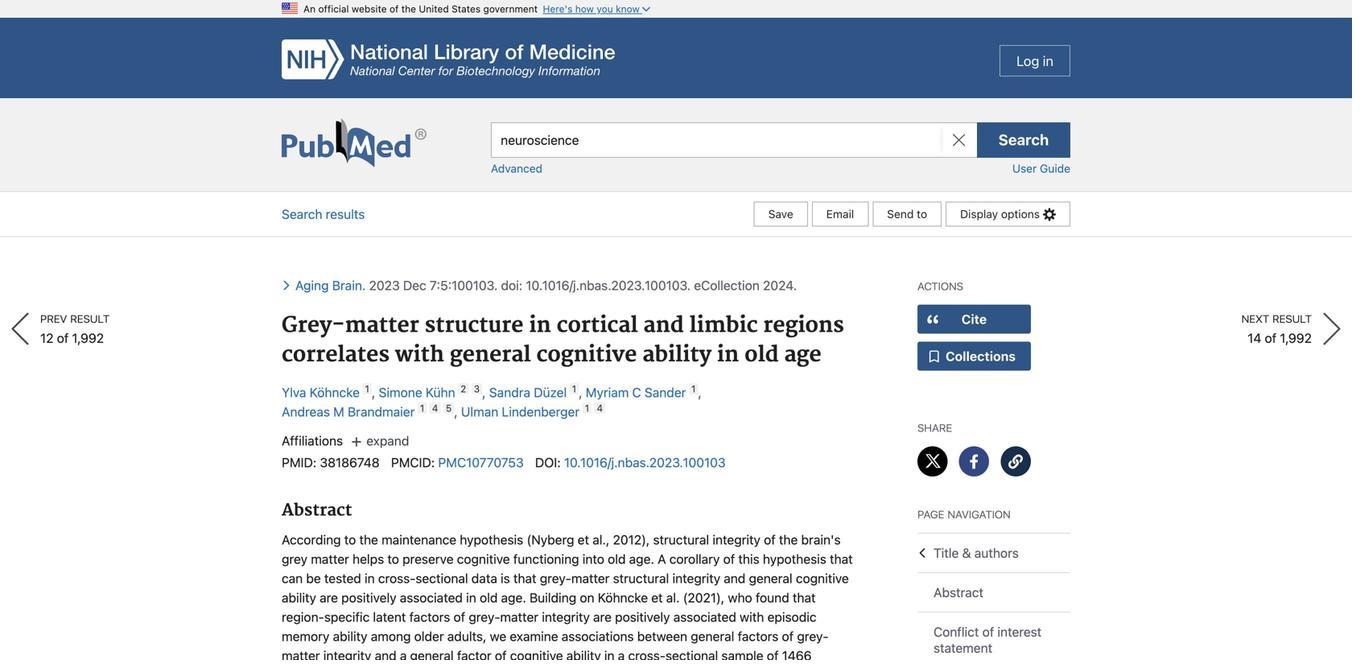 Task type: vqa. For each thing, say whether or not it's contained in the screenshot.
Filters "group"
no



Task type: locate. For each thing, give the bounding box(es) containing it.
expand button
[[347, 431, 417, 450]]

1,992
[[72, 331, 104, 346], [1281, 331, 1313, 346]]

0 horizontal spatial hypothesis
[[460, 532, 524, 547]]

0 vertical spatial to
[[917, 207, 928, 221]]

1 link right düzel
[[570, 383, 579, 394]]

2 1,992 from the left
[[1281, 331, 1313, 346]]

2 vertical spatial old
[[480, 590, 498, 605]]

0 horizontal spatial abstract
[[282, 500, 352, 521]]

sectional down preserve
[[416, 571, 468, 586]]

1 vertical spatial grey-
[[469, 609, 500, 625]]

an
[[304, 3, 316, 14]]

who
[[728, 590, 753, 605]]

4 link down myriam
[[595, 402, 606, 414]]

are up associations
[[594, 609, 612, 625]]

1 horizontal spatial factors
[[738, 629, 779, 644]]

display options button
[[946, 202, 1071, 227]]

1 horizontal spatial abstract
[[934, 585, 984, 600]]

1 vertical spatial and
[[724, 571, 746, 586]]

and left limbic
[[644, 312, 684, 339]]

0 horizontal spatial the
[[360, 532, 378, 547]]

0 horizontal spatial old
[[480, 590, 498, 605]]

(nyberg
[[527, 532, 575, 547]]

1 vertical spatial associated
[[674, 609, 737, 625]]

0 horizontal spatial search
[[282, 207, 323, 222]]

result right next
[[1273, 310, 1313, 326]]

1 vertical spatial cross-
[[629, 648, 666, 660]]

1,992 inside 'next result 14 of 1,992'
[[1281, 331, 1313, 346]]

0 horizontal spatial 4
[[432, 402, 438, 414]]

0 horizontal spatial a
[[400, 648, 407, 660]]

1 horizontal spatial sectional
[[666, 648, 719, 660]]

in
[[1043, 53, 1054, 69], [529, 312, 551, 339], [717, 342, 740, 368], [365, 571, 375, 586], [466, 590, 477, 605], [605, 648, 615, 660]]

conflict
[[934, 625, 980, 640]]

1 vertical spatial are
[[594, 609, 612, 625]]

0 horizontal spatial and
[[375, 648, 397, 660]]

1 down myriam
[[585, 402, 590, 414]]

advanced
[[491, 162, 543, 175]]

sectional down between
[[666, 648, 719, 660]]

to up 'helps'
[[344, 532, 356, 547]]

1 link for myriam c sander
[[689, 383, 699, 394]]

title & authors
[[934, 546, 1019, 561]]

1 horizontal spatial 4 link
[[595, 402, 606, 414]]

know
[[616, 3, 640, 14]]

1 vertical spatial search
[[282, 207, 323, 222]]

ulman lindenberger link
[[461, 404, 580, 419]]

0 horizontal spatial 1,992
[[72, 331, 104, 346]]

1 vertical spatial positively
[[615, 609, 670, 625]]

2
[[461, 383, 467, 394]]

kühn
[[426, 385, 456, 400]]

examine
[[510, 629, 559, 644]]

1 horizontal spatial köhncke
[[598, 590, 648, 605]]

structural down a
[[613, 571, 669, 586]]

to right send
[[917, 207, 928, 221]]

cross- down 'helps'
[[378, 571, 416, 586]]

1 vertical spatial age.
[[501, 590, 527, 605]]

of inside conflict of interest statement
[[983, 625, 995, 640]]

the up 'helps'
[[360, 532, 378, 547]]

title & authors link
[[918, 534, 1071, 573]]

general inside grey-matter structure in cortical and limbic regions correlates with general cognitive ability in old age
[[450, 342, 531, 368]]

of left this
[[724, 551, 735, 567]]

share
[[918, 420, 953, 435]]

(2021),
[[683, 590, 725, 605]]

0 vertical spatial sectional
[[416, 571, 468, 586]]

.
[[362, 278, 366, 293]]

0 vertical spatial old
[[745, 342, 779, 368]]

Search: search field
[[491, 122, 978, 158]]

that up episodic
[[793, 590, 816, 605]]

associated
[[400, 590, 463, 605], [674, 609, 737, 625]]

2 4 from the left
[[597, 402, 603, 414]]

38186748
[[320, 455, 380, 470]]

cognitive
[[537, 342, 637, 368], [457, 551, 510, 567], [796, 571, 849, 586], [510, 648, 563, 660]]

general down structure
[[450, 342, 531, 368]]

abstract up conflict
[[934, 585, 984, 600]]

düzel
[[534, 385, 567, 400]]

1,992 inside prev result 12 of 1,992
[[72, 331, 104, 346]]

1 horizontal spatial result
[[1273, 310, 1313, 326]]

1 horizontal spatial 4
[[597, 402, 603, 414]]

be
[[306, 571, 321, 586]]

in down 'helps'
[[365, 571, 375, 586]]

abstract inside abstract link
[[934, 585, 984, 600]]

0 horizontal spatial that
[[514, 571, 537, 586]]

1 vertical spatial köhncke
[[598, 590, 648, 605]]

1 horizontal spatial to
[[388, 551, 399, 567]]

brain
[[332, 278, 362, 293]]

result right prev at the left top
[[70, 310, 110, 326]]

cite
[[962, 312, 987, 327]]

1 vertical spatial old
[[608, 551, 626, 567]]

1 horizontal spatial a
[[618, 648, 625, 660]]

et
[[578, 532, 590, 547], [652, 590, 663, 605]]

10.1016/j.nbas.2023.100103 link
[[564, 455, 726, 470]]

prev
[[40, 310, 67, 326]]

1 horizontal spatial the
[[402, 3, 416, 14]]

1
[[365, 383, 370, 394], [572, 383, 577, 394], [692, 383, 696, 394], [420, 402, 425, 414], [585, 402, 590, 414]]

next
[[1242, 310, 1270, 326]]

3
[[474, 383, 480, 394]]

köhncke up m
[[310, 385, 360, 400]]

cross- down between
[[629, 648, 666, 660]]

page navigation
[[918, 506, 1011, 521]]

1 vertical spatial to
[[344, 532, 356, 547]]

helps
[[353, 551, 384, 567]]

you
[[597, 3, 613, 14]]

with down 'who'
[[740, 609, 765, 625]]

1,992 for 14 of 1,992
[[1281, 331, 1313, 346]]

abstract up "according"
[[282, 500, 352, 521]]

of inside prev result 12 of 1,992
[[57, 331, 69, 346]]

search for search
[[999, 131, 1050, 149]]

2 link
[[458, 383, 469, 394]]

functioning
[[514, 551, 579, 567]]

correlates
[[282, 342, 390, 368]]

1 right düzel
[[572, 383, 577, 394]]

old right into in the left bottom of the page
[[608, 551, 626, 567]]

1 link right 'sander'
[[689, 383, 699, 394]]

0 vertical spatial abstract
[[282, 500, 352, 521]]

0 vertical spatial cross-
[[378, 571, 416, 586]]

2 horizontal spatial the
[[780, 532, 798, 547]]

grey- down episodic
[[798, 629, 829, 644]]

cite button
[[918, 305, 1032, 334]]

0 horizontal spatial 4 link
[[430, 402, 441, 414]]

Search search field
[[475, 122, 1087, 158]]

0 vertical spatial köhncke
[[310, 385, 360, 400]]

cognitive inside grey-matter structure in cortical and limbic regions correlates with general cognitive ability in old age
[[537, 342, 637, 368]]

, left myriam
[[579, 385, 583, 400]]

0 horizontal spatial et
[[578, 532, 590, 547]]

simone kühn
[[379, 385, 456, 400]]

2 horizontal spatial and
[[724, 571, 746, 586]]

structure
[[425, 312, 524, 339]]

that right is
[[514, 571, 537, 586]]

ability up 'sander'
[[643, 342, 712, 368]]

into
[[583, 551, 605, 567]]

sample
[[722, 648, 764, 660]]

0 horizontal spatial cross-
[[378, 571, 416, 586]]

the left brain's
[[780, 532, 798, 547]]

to inside dropdown button
[[917, 207, 928, 221]]

to for according
[[344, 532, 356, 547]]

old down the data
[[480, 590, 498, 605]]

1 horizontal spatial search
[[999, 131, 1050, 149]]

associated down (2021),
[[674, 609, 737, 625]]

matter up tested
[[311, 551, 349, 567]]

2 4 link from the left
[[595, 402, 606, 414]]

hypothesis down brain's
[[763, 551, 827, 567]]

factors up sample
[[738, 629, 779, 644]]

and up 'who'
[[724, 571, 746, 586]]

0 horizontal spatial associated
[[400, 590, 463, 605]]

result
[[70, 310, 110, 326], [1273, 310, 1313, 326]]

0 vertical spatial positively
[[342, 590, 397, 605]]

matter down 2023
[[345, 312, 419, 339]]

general
[[450, 342, 531, 368], [749, 571, 793, 586], [691, 629, 735, 644], [410, 648, 454, 660]]

log
[[1017, 53, 1040, 69]]

options
[[1002, 207, 1040, 221]]

result inside 'next result 14 of 1,992'
[[1273, 310, 1313, 326]]

in right log
[[1043, 53, 1054, 69]]

1 vertical spatial hypothesis
[[763, 551, 827, 567]]

2 result from the left
[[1273, 310, 1313, 326]]

can
[[282, 571, 303, 586]]

user
[[1013, 162, 1037, 175]]

1 vertical spatial abstract
[[934, 585, 984, 600]]

,
[[372, 385, 379, 400], [483, 385, 489, 400], [579, 385, 583, 400], [699, 385, 702, 400], [454, 404, 458, 419]]

we
[[490, 629, 507, 644]]

1 link down simone kühn
[[418, 402, 427, 414]]

in down the data
[[466, 590, 477, 605]]

1,992 right '14'
[[1281, 331, 1313, 346]]

al.
[[667, 590, 680, 605]]

in inside "link"
[[1043, 53, 1054, 69]]

search up user
[[999, 131, 1050, 149]]

köhncke
[[310, 385, 360, 400], [598, 590, 648, 605]]

1 4 from the left
[[432, 402, 438, 414]]

0 horizontal spatial köhncke
[[310, 385, 360, 400]]

ability
[[643, 342, 712, 368], [282, 590, 316, 605], [333, 629, 368, 644], [567, 648, 601, 660]]

4 link for ulman lindenberger
[[595, 402, 606, 414]]

pmc10770753
[[438, 455, 524, 470]]

1 4 link from the left
[[430, 402, 441, 414]]

1 horizontal spatial associated
[[674, 609, 737, 625]]

0 horizontal spatial are
[[320, 590, 338, 605]]

pmid: 38186748
[[282, 455, 380, 470]]

factors up older
[[410, 609, 450, 625]]

of right '14'
[[1266, 331, 1277, 346]]

None search field
[[0, 98, 1353, 192]]

positively up between
[[615, 609, 670, 625]]

result for next result 14 of 1,992
[[1273, 310, 1313, 326]]

navigation
[[948, 506, 1011, 521]]

factors
[[410, 609, 450, 625], [738, 629, 779, 644]]

0 horizontal spatial grey-
[[469, 609, 500, 625]]

brain's
[[802, 532, 841, 547]]

of up statement in the right bottom of the page
[[983, 625, 995, 640]]

1 horizontal spatial that
[[793, 590, 816, 605]]

1 vertical spatial factors
[[738, 629, 779, 644]]

general up found
[[749, 571, 793, 586]]

user guide link
[[1013, 162, 1071, 175]]

1 horizontal spatial grey-
[[540, 571, 572, 586]]

pmcid:
[[391, 455, 435, 470]]

with inside according to the maintenance hypothesis (nyberg et al., 2012), structural integrity of the brain's grey matter helps to preserve cognitive functioning into old age. a corollary of this hypothesis that can be tested in cross-sectional data is that grey-matter structural integrity and general cognitive ability are positively associated in old age. building on köhncke et al. (2021), who found that region-specific latent factors of grey-matter integrity are positively associated with episodic memory ability among older adults, we examine associations between general factors of grey- matter integrity and a general factor of cognitive ability in a cross-sectional sample o
[[740, 609, 765, 625]]

result inside prev result 12 of 1,992
[[70, 310, 110, 326]]

how
[[576, 3, 594, 14]]

7:5:100103.
[[430, 278, 498, 293]]

display options
[[961, 207, 1040, 221]]

0 vertical spatial that
[[830, 551, 853, 567]]

that down brain's
[[830, 551, 853, 567]]

0 vertical spatial with
[[395, 342, 445, 368]]

a down among
[[400, 648, 407, 660]]

2 horizontal spatial to
[[917, 207, 928, 221]]

search inside button
[[999, 131, 1050, 149]]

köhncke right on
[[598, 590, 648, 605]]

prev result 12 of 1,992
[[40, 310, 110, 346]]

1,992 right 12
[[72, 331, 104, 346]]

0 horizontal spatial to
[[344, 532, 356, 547]]

the left united
[[402, 3, 416, 14]]

1 down simone kühn
[[420, 402, 425, 414]]

2 vertical spatial grey-
[[798, 629, 829, 644]]

1 1,992 from the left
[[72, 331, 104, 346]]

with up simone kühn
[[395, 342, 445, 368]]

1 vertical spatial that
[[514, 571, 537, 586]]

0 horizontal spatial factors
[[410, 609, 450, 625]]

2 vertical spatial that
[[793, 590, 816, 605]]

0 vertical spatial search
[[999, 131, 1050, 149]]

to right 'helps'
[[388, 551, 399, 567]]

email
[[827, 207, 855, 221]]

0 horizontal spatial result
[[70, 310, 110, 326]]

4 down myriam
[[597, 402, 603, 414]]

of right 12
[[57, 331, 69, 346]]

structural up corollary
[[654, 532, 710, 547]]

4 left 5 link
[[432, 402, 438, 414]]

0 horizontal spatial with
[[395, 342, 445, 368]]

myriam c sander link
[[586, 385, 686, 400]]

grey- up we
[[469, 609, 500, 625]]

1 vertical spatial sectional
[[666, 648, 719, 660]]

age
[[785, 342, 822, 368]]

1 link for sandra düzel
[[570, 383, 579, 394]]

1 horizontal spatial with
[[740, 609, 765, 625]]

0 vertical spatial are
[[320, 590, 338, 605]]

integrity down specific
[[324, 648, 372, 660]]

2 horizontal spatial grey-
[[798, 629, 829, 644]]

integrity up this
[[713, 532, 761, 547]]

send to
[[888, 207, 928, 221]]

in down aging brain . 2023 dec 7:5:100103. doi: 10.1016/j.nbas.2023.100103. ecollection 2024.
[[529, 312, 551, 339]]

1 horizontal spatial and
[[644, 312, 684, 339]]

0 vertical spatial and
[[644, 312, 684, 339]]

cognitive up the data
[[457, 551, 510, 567]]

5 link
[[444, 402, 454, 414]]

et left al.
[[652, 590, 663, 605]]

1,992 for 12 of 1,992
[[72, 331, 104, 346]]

of down we
[[495, 648, 507, 660]]

2 vertical spatial to
[[388, 551, 399, 567]]

old left age
[[745, 342, 779, 368]]

1 vertical spatial with
[[740, 609, 765, 625]]

4 link
[[430, 402, 441, 414], [595, 402, 606, 414]]

user guide
[[1013, 162, 1071, 175]]

et left al.,
[[578, 532, 590, 547]]

sectional
[[416, 571, 468, 586], [666, 648, 719, 660]]

of
[[390, 3, 399, 14], [57, 331, 69, 346], [1266, 331, 1277, 346], [764, 532, 776, 547], [724, 551, 735, 567], [454, 609, 466, 625], [983, 625, 995, 640], [782, 629, 794, 644], [495, 648, 507, 660]]

0 vertical spatial et
[[578, 532, 590, 547]]

a
[[400, 648, 407, 660], [618, 648, 625, 660]]

hypothesis up the data
[[460, 532, 524, 547]]

2 horizontal spatial old
[[745, 342, 779, 368]]

1 horizontal spatial 1,992
[[1281, 331, 1313, 346]]

statement
[[934, 641, 993, 656]]

website
[[352, 3, 387, 14]]

email button
[[812, 202, 869, 227]]

0 vertical spatial age.
[[630, 551, 655, 567]]

0 horizontal spatial age.
[[501, 590, 527, 605]]

1 up 'brandmaier'
[[365, 383, 370, 394]]

1 horizontal spatial age.
[[630, 551, 655, 567]]

1 link down myriam
[[583, 402, 592, 414]]

search left results
[[282, 207, 323, 222]]

1 vertical spatial et
[[652, 590, 663, 605]]

1 vertical spatial structural
[[613, 571, 669, 586]]

1 horizontal spatial cross-
[[629, 648, 666, 660]]

u.s. flag image
[[282, 0, 298, 16]]

4 link left 5 link
[[430, 402, 441, 414]]

cognitive down cortical
[[537, 342, 637, 368]]

age. left a
[[630, 551, 655, 567]]

are down tested
[[320, 590, 338, 605]]

and down among
[[375, 648, 397, 660]]

a down associations
[[618, 648, 625, 660]]

1 result from the left
[[70, 310, 110, 326]]

matter down memory
[[282, 648, 320, 660]]

grey- up building
[[540, 571, 572, 586]]

sandra düzel link
[[489, 385, 567, 400]]



Task type: describe. For each thing, give the bounding box(es) containing it.
0 vertical spatial structural
[[654, 532, 710, 547]]

0 vertical spatial factors
[[410, 609, 450, 625]]

2 horizontal spatial that
[[830, 551, 853, 567]]

display options region
[[942, 202, 1071, 227]]

cognitive down examine
[[510, 648, 563, 660]]

doi:
[[501, 278, 523, 293]]

, right 'sander'
[[699, 385, 702, 400]]

12
[[40, 331, 54, 346]]

of right the website
[[390, 3, 399, 14]]

result for prev result 12 of 1,992
[[70, 310, 110, 326]]

doi:
[[535, 455, 561, 470]]

pmc10770753 link
[[438, 455, 524, 470]]

0 vertical spatial grey-
[[540, 571, 572, 586]]

1 link for ulman lindenberger
[[583, 402, 592, 414]]

cognitive down brain's
[[796, 571, 849, 586]]

among
[[371, 629, 411, 644]]

1 horizontal spatial positively
[[615, 609, 670, 625]]

ylva köhncke link
[[282, 385, 360, 400]]

states
[[452, 3, 481, 14]]

is
[[501, 571, 510, 586]]

c
[[633, 385, 642, 400]]

matter up examine
[[500, 609, 539, 625]]

aging brain . 2023 dec 7:5:100103. doi: 10.1016/j.nbas.2023.100103. ecollection 2024.
[[296, 278, 797, 293]]

search results
[[282, 207, 365, 222]]

according
[[282, 532, 341, 547]]

general down older
[[410, 648, 454, 660]]

0 vertical spatial hypothesis
[[460, 532, 524, 547]]

2023
[[369, 278, 400, 293]]

, up 'brandmaier'
[[372, 385, 379, 400]]

5
[[446, 402, 452, 414]]

1 link for andreas m brandmaier
[[418, 402, 427, 414]]

matter down into in the left bottom of the page
[[572, 571, 610, 586]]

of down episodic
[[782, 629, 794, 644]]

pubmed logo image
[[282, 118, 427, 168]]

building
[[530, 590, 577, 605]]

brandmaier
[[348, 404, 415, 419]]

found
[[756, 590, 790, 605]]

send to, save, email articles region
[[282, 192, 942, 236]]

older
[[414, 629, 444, 644]]

ability inside grey-matter structure in cortical and limbic regions correlates with general cognitive ability in old age
[[643, 342, 712, 368]]

data
[[472, 571, 498, 586]]

1 horizontal spatial hypothesis
[[763, 551, 827, 567]]

here's
[[543, 3, 573, 14]]

grey
[[282, 551, 308, 567]]

3 link
[[472, 383, 483, 394]]

ulman
[[461, 404, 499, 419]]

köhncke inside according to the maintenance hypothesis (nyberg et al., 2012), structural integrity of the brain's grey matter helps to preserve cognitive functioning into old age. a corollary of this hypothesis that can be tested in cross-sectional data is that grey-matter structural integrity and general cognitive ability are positively associated in old age. building on köhncke et al. (2021), who found that region-specific latent factors of grey-matter integrity are positively associated with episodic memory ability among older adults, we examine associations between general factors of grey- matter integrity and a general factor of cognitive ability in a cross-sectional sample o
[[598, 590, 648, 605]]

save
[[769, 207, 794, 221]]

matter inside grey-matter structure in cortical and limbic regions correlates with general cognitive ability in old age
[[345, 312, 419, 339]]

an official website of the united states government here's how you know
[[304, 3, 640, 14]]

0 horizontal spatial positively
[[342, 590, 397, 605]]

ability up region- on the bottom of the page
[[282, 590, 316, 605]]

aging
[[296, 278, 329, 293]]

according to the maintenance hypothesis (nyberg et al., 2012), structural integrity of the brain's grey matter helps to preserve cognitive functioning into old age. a corollary of this hypothesis that can be tested in cross-sectional data is that grey-matter structural integrity and general cognitive ability are positively associated in old age. building on köhncke et al. (2021), who found that region-specific latent factors of grey-matter integrity are positively associated with episodic memory ability among older adults, we examine associations between general factors of grey- matter integrity and a general factor of cognitive ability in a cross-sectional sample o
[[282, 532, 857, 660]]

pmcid: pmc10770753
[[391, 455, 524, 470]]

cortical
[[557, 312, 638, 339]]

ability down specific
[[333, 629, 368, 644]]

specific
[[324, 609, 370, 625]]

2 a from the left
[[618, 648, 625, 660]]

1 a from the left
[[400, 648, 407, 660]]

region-
[[282, 609, 324, 625]]

dec
[[403, 278, 427, 293]]

this
[[739, 551, 760, 567]]

1 right 'sander'
[[692, 383, 696, 394]]

1 link up 'brandmaier'
[[363, 383, 372, 394]]

search results link
[[280, 205, 367, 224]]

1 horizontal spatial old
[[608, 551, 626, 567]]

government
[[484, 3, 538, 14]]

nih nlm logo image
[[282, 39, 615, 79]]

, right '5'
[[454, 404, 458, 419]]

old inside grey-matter structure in cortical and limbic regions correlates with general cognitive ability in old age
[[745, 342, 779, 368]]

log in
[[1017, 53, 1054, 69]]

ability down associations
[[567, 648, 601, 660]]

lindenberger
[[502, 404, 580, 419]]

1 horizontal spatial et
[[652, 590, 663, 605]]

send to button
[[873, 202, 942, 227]]

2012),
[[613, 532, 650, 547]]

search for search results
[[282, 207, 323, 222]]

here's how you know button
[[543, 3, 651, 14]]

myriam
[[586, 385, 629, 400]]

with inside grey-matter structure in cortical and limbic regions correlates with general cognitive ability in old age
[[395, 342, 445, 368]]

of inside 'next result 14 of 1,992'
[[1266, 331, 1277, 346]]

and inside grey-matter structure in cortical and limbic regions correlates with general cognitive ability in old age
[[644, 312, 684, 339]]

general up sample
[[691, 629, 735, 644]]

to for send
[[917, 207, 928, 221]]

conflict of interest statement link
[[918, 613, 1071, 660]]

sandra
[[489, 385, 531, 400]]

collections
[[946, 349, 1016, 364]]

2 3
[[461, 383, 480, 394]]

a
[[658, 551, 666, 567]]

abstract link
[[918, 573, 1071, 612]]

m
[[334, 404, 345, 419]]

log in link
[[1000, 45, 1071, 77]]

0 horizontal spatial sectional
[[416, 571, 468, 586]]

limbic
[[690, 312, 758, 339]]

preserve
[[403, 551, 454, 567]]

guide
[[1041, 162, 1071, 175]]

advanced link
[[491, 162, 543, 175]]

interest
[[998, 625, 1042, 640]]

of up adults,
[[454, 609, 466, 625]]

4 link for andreas m brandmaier
[[430, 402, 441, 414]]

doi: 10.1016/j.nbas.2023.100103
[[535, 455, 726, 470]]

0 vertical spatial associated
[[400, 590, 463, 605]]

in down associations
[[605, 648, 615, 660]]

episodic
[[768, 609, 817, 625]]

andreas
[[282, 404, 330, 419]]

adults,
[[448, 629, 487, 644]]

simone
[[379, 385, 423, 400]]

page
[[918, 506, 945, 521]]

14
[[1248, 331, 1262, 346]]

integrity down corollary
[[673, 571, 721, 586]]

of left brain's
[[764, 532, 776, 547]]

none search field containing search
[[0, 98, 1353, 192]]

10.1016/j.nbas.2023.100103.
[[526, 278, 691, 293]]

save button
[[754, 202, 808, 227]]

integrity down building
[[542, 609, 590, 625]]

, right 3
[[483, 385, 489, 400]]

memory
[[282, 629, 330, 644]]

associations
[[562, 629, 634, 644]]

1 horizontal spatial are
[[594, 609, 612, 625]]

sandra düzel 1 , myriam c sander 1 , andreas m brandmaier 1 4 5 , ulman lindenberger 1 4
[[282, 383, 705, 419]]

next result 14 of 1,992
[[1242, 310, 1313, 346]]

in down limbic
[[717, 342, 740, 368]]

ylva köhncke
[[282, 385, 360, 400]]

2 vertical spatial and
[[375, 648, 397, 660]]

display
[[961, 207, 999, 221]]

title
[[934, 546, 959, 561]]

authors
[[975, 546, 1019, 561]]



